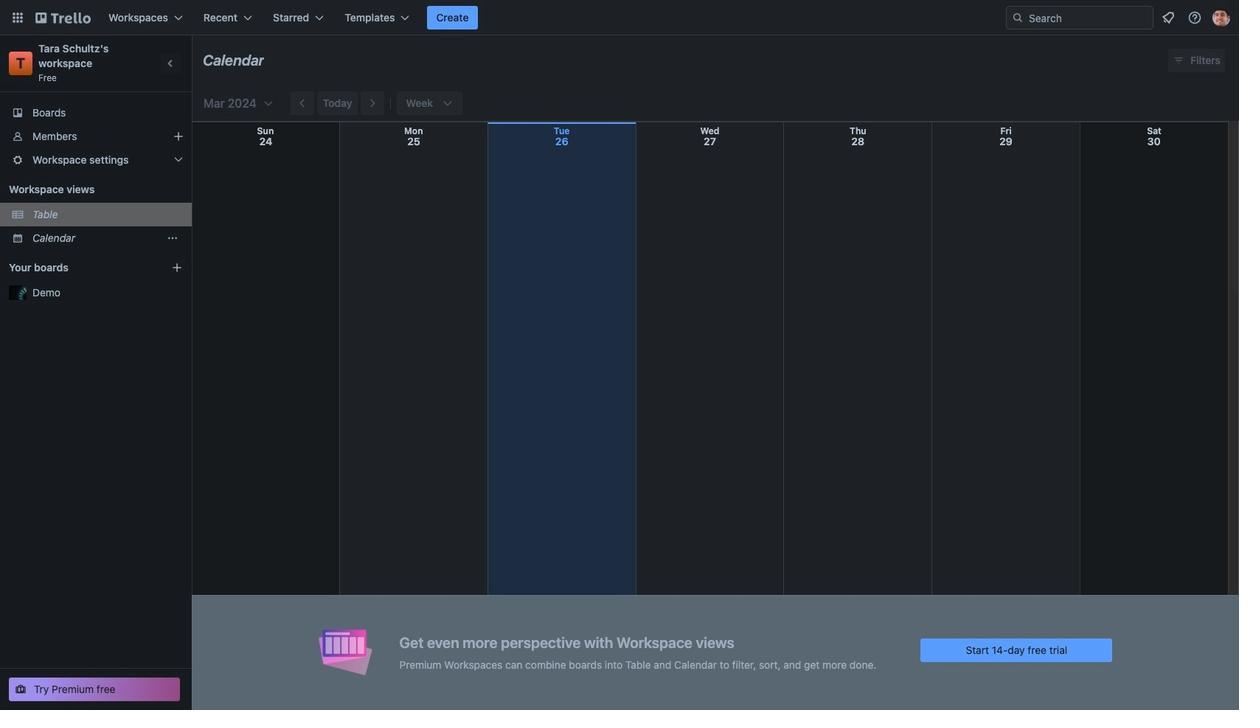 Task type: vqa. For each thing, say whether or not it's contained in the screenshot.
'Workspace Actions Menu' image
yes



Task type: describe. For each thing, give the bounding box(es) containing it.
back to home image
[[35, 6, 91, 30]]

search image
[[1012, 12, 1024, 24]]

primary element
[[0, 0, 1239, 35]]



Task type: locate. For each thing, give the bounding box(es) containing it.
None text field
[[203, 46, 264, 75]]

add board image
[[171, 262, 183, 274]]

james peterson (jamespeterson93) image
[[1213, 9, 1230, 27]]

Search field
[[1006, 6, 1154, 30]]

0 notifications image
[[1160, 9, 1177, 27]]

workspace actions menu image
[[167, 232, 179, 244]]

your boards with 1 items element
[[9, 259, 149, 277]]

open information menu image
[[1188, 10, 1202, 25]]

workspace navigation collapse icon image
[[161, 53, 181, 74]]



